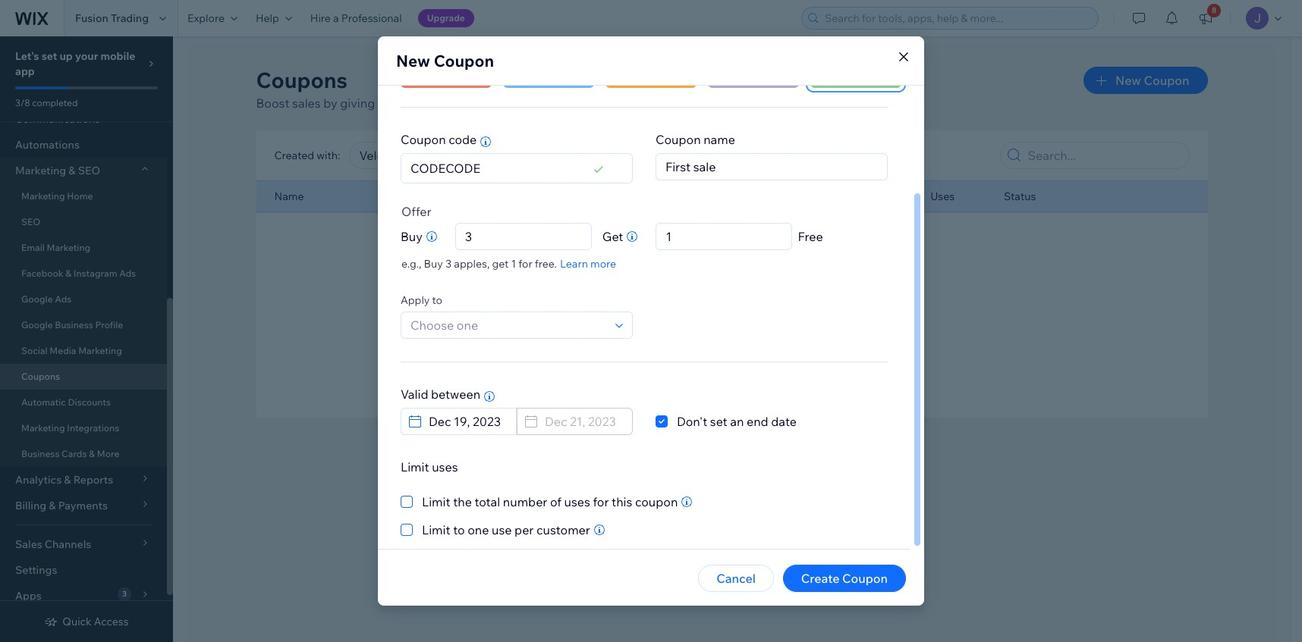 Task type: describe. For each thing, give the bounding box(es) containing it.
social media marketing
[[21, 345, 122, 357]]

automations link
[[0, 132, 167, 158]]

google for google ads
[[21, 294, 53, 305]]

customer
[[537, 523, 590, 538]]

coupons link
[[0, 364, 167, 390]]

between
[[431, 387, 481, 402]]

automatic
[[21, 397, 66, 408]]

hire
[[310, 11, 331, 25]]

apply
[[401, 294, 430, 307]]

marketing home link
[[0, 184, 167, 209]]

automations
[[15, 138, 80, 152]]

learn more about coupons link
[[603, 96, 755, 111]]

create coupon
[[801, 571, 888, 587]]

google business profile link
[[0, 313, 167, 338]]

help button
[[247, 0, 301, 36]]

coupons for coupons
[[21, 371, 60, 382]]

8
[[1212, 5, 1217, 15]]

email
[[21, 242, 45, 253]]

new inside button
[[1116, 73, 1141, 88]]

1 vertical spatial learn
[[560, 257, 588, 271]]

let's
[[15, 49, 39, 63]]

facebook & instagram ads
[[21, 268, 136, 279]]

one
[[468, 523, 489, 538]]

discounts
[[68, 397, 111, 408]]

quick
[[62, 615, 92, 629]]

social
[[21, 345, 48, 357]]

0 vertical spatial new
[[396, 51, 430, 71]]

of
[[550, 495, 562, 510]]

home
[[67, 190, 93, 202]]

coupon left the code
[[401, 132, 446, 147]]

cancel button
[[698, 565, 774, 593]]

your
[[75, 49, 98, 63]]

instagram
[[73, 268, 117, 279]]

uses inside option
[[564, 495, 590, 510]]

Buy field
[[461, 224, 587, 250]]

0 vertical spatial business
[[55, 320, 93, 331]]

about
[[670, 96, 704, 111]]

get
[[492, 257, 509, 271]]

free
[[798, 229, 823, 244]]

code
[[449, 132, 477, 147]]

limit uses
[[401, 460, 458, 475]]

new coupon inside button
[[1116, 73, 1190, 88]]

valid between
[[401, 387, 481, 402]]

name
[[704, 132, 735, 147]]

new coupon button
[[1084, 67, 1208, 94]]

status
[[1004, 190, 1036, 203]]

giving
[[340, 96, 375, 111]]

1 horizontal spatial buy
[[424, 257, 443, 271]]

discount
[[471, 190, 515, 203]]

social media marketing link
[[0, 338, 167, 364]]

& for marketing
[[69, 164, 76, 178]]

google business profile
[[21, 320, 123, 331]]

integrations
[[67, 423, 119, 434]]

discounts.
[[543, 96, 601, 111]]

limit for limit uses
[[401, 460, 429, 475]]

0 horizontal spatial uses
[[432, 460, 458, 475]]

number
[[503, 495, 547, 510]]

settings
[[15, 564, 57, 578]]

valid
[[401, 387, 428, 402]]

total
[[475, 495, 500, 510]]

uses
[[931, 190, 955, 203]]

fusion trading
[[75, 11, 149, 25]]

create coupon button
[[783, 565, 906, 593]]

sidebar element
[[0, 0, 173, 643]]

up
[[60, 49, 73, 63]]

coupon
[[635, 495, 678, 510]]

quick access button
[[44, 615, 129, 629]]

create
[[801, 571, 840, 587]]

limit to one use per customer
[[422, 523, 590, 538]]

marketing down profile
[[78, 345, 122, 357]]

with:
[[317, 149, 340, 162]]

3/8
[[15, 97, 30, 109]]

e.g.,
[[401, 257, 422, 271]]

sales
[[292, 96, 321, 111]]

facebook & instagram ads link
[[0, 261, 167, 287]]

this
[[612, 495, 632, 510]]

Search for tools, apps, help & more... field
[[820, 8, 1094, 29]]

by
[[324, 96, 337, 111]]

0 vertical spatial new coupon
[[396, 51, 494, 71]]

help
[[256, 11, 279, 25]]

explore
[[187, 11, 225, 25]]

marketing & seo
[[15, 164, 100, 178]]

upgrade
[[427, 12, 465, 24]]

cancel
[[717, 571, 756, 587]]

hire a professional
[[310, 11, 402, 25]]

0 horizontal spatial ads
[[55, 294, 72, 305]]

an
[[730, 414, 744, 430]]



Task type: locate. For each thing, give the bounding box(es) containing it.
google for google business profile
[[21, 320, 53, 331]]

email marketing
[[21, 242, 90, 253]]

Don't set an end date checkbox
[[656, 413, 797, 431]]

0 vertical spatial google
[[21, 294, 53, 305]]

don't
[[677, 414, 707, 430]]

new
[[396, 51, 430, 71], [1116, 73, 1141, 88]]

2 vertical spatial limit
[[422, 523, 450, 538]]

business cards & more link
[[0, 442, 167, 467]]

set for let's
[[42, 49, 57, 63]]

1 vertical spatial buy
[[424, 257, 443, 271]]

media
[[50, 345, 76, 357]]

coupon down learn more about coupons 'link'
[[656, 132, 701, 147]]

don't set an end date
[[677, 414, 797, 430]]

apples,
[[454, 257, 490, 271]]

email marketing link
[[0, 235, 167, 261]]

set
[[42, 49, 57, 63], [710, 414, 728, 430]]

automatic discounts
[[21, 397, 111, 408]]

limit
[[401, 460, 429, 475], [422, 495, 450, 510], [422, 523, 450, 538]]

seo link
[[0, 209, 167, 235]]

coupons boost sales by giving customers special offers and discounts. learn more about coupons
[[256, 67, 755, 111]]

0 horizontal spatial seo
[[21, 216, 40, 228]]

limit inside option
[[422, 495, 450, 510]]

date
[[771, 414, 797, 430]]

and
[[518, 96, 540, 111]]

& inside 'link'
[[89, 449, 95, 460]]

for for free.
[[519, 257, 533, 271]]

learn right discounts.
[[603, 96, 635, 111]]

free.
[[535, 257, 557, 271]]

1 horizontal spatial to
[[453, 523, 465, 538]]

google ads link
[[0, 287, 167, 313]]

customers
[[378, 96, 438, 111]]

offers
[[483, 96, 516, 111]]

2 vertical spatial &
[[89, 449, 95, 460]]

learn right free.
[[560, 257, 588, 271]]

app
[[15, 65, 35, 78]]

to for apply
[[432, 294, 442, 307]]

marketing integrations link
[[0, 416, 167, 442]]

marketing down automations
[[15, 164, 66, 178]]

business cards & more
[[21, 449, 119, 460]]

Limit to one use per customer checkbox
[[401, 521, 590, 540]]

uses up the on the left bottom of page
[[432, 460, 458, 475]]

& for facebook
[[65, 268, 71, 279]]

for left this
[[593, 495, 609, 510]]

0 vertical spatial buy
[[401, 229, 423, 244]]

for inside option
[[593, 495, 609, 510]]

mobile
[[100, 49, 135, 63]]

&
[[69, 164, 76, 178], [65, 268, 71, 279], [89, 449, 95, 460]]

more
[[638, 96, 668, 111], [590, 257, 616, 271]]

Search... field
[[1023, 143, 1184, 168]]

set inside checkbox
[[710, 414, 728, 430]]

0 vertical spatial for
[[519, 257, 533, 271]]

0 horizontal spatial buy
[[401, 229, 423, 244]]

1 horizontal spatial coupons
[[256, 67, 348, 93]]

for
[[519, 257, 533, 271], [593, 495, 609, 510]]

learn
[[603, 96, 635, 111], [560, 257, 588, 271]]

None field
[[355, 143, 538, 168], [620, 143, 723, 168], [661, 224, 787, 250], [424, 409, 512, 435], [540, 409, 628, 435], [355, 143, 538, 168], [620, 143, 723, 168], [661, 224, 787, 250], [424, 409, 512, 435], [540, 409, 628, 435]]

0 vertical spatial seo
[[78, 164, 100, 178]]

to right apply
[[432, 294, 442, 307]]

ads up google business profile
[[55, 294, 72, 305]]

1 google from the top
[[21, 294, 53, 305]]

2 google from the top
[[21, 320, 53, 331]]

limit down valid
[[401, 460, 429, 475]]

more inside coupons boost sales by giving customers special offers and discounts. learn more about coupons
[[638, 96, 668, 111]]

uses
[[432, 460, 458, 475], [564, 495, 590, 510]]

coupon code
[[401, 132, 477, 147]]

1 vertical spatial seo
[[21, 216, 40, 228]]

0 horizontal spatial learn
[[560, 257, 588, 271]]

0 horizontal spatial coupons
[[21, 371, 60, 382]]

a
[[333, 11, 339, 25]]

coupons inside sidebar "element"
[[21, 371, 60, 382]]

learn inside coupons boost sales by giving customers special offers and discounts. learn more about coupons
[[603, 96, 635, 111]]

marketing for home
[[21, 190, 65, 202]]

boost
[[256, 96, 290, 111]]

0 vertical spatial &
[[69, 164, 76, 178]]

coupons up sales
[[256, 67, 348, 93]]

marketing
[[15, 164, 66, 178], [21, 190, 65, 202], [47, 242, 90, 253], [78, 345, 122, 357], [21, 423, 65, 434]]

1 horizontal spatial uses
[[564, 495, 590, 510]]

coupon
[[434, 51, 494, 71], [1144, 73, 1190, 88], [401, 132, 446, 147], [656, 132, 701, 147], [842, 571, 888, 587]]

completed
[[32, 97, 78, 109]]

buy down offer
[[401, 229, 423, 244]]

0 vertical spatial more
[[638, 96, 668, 111]]

seo up marketing home link
[[78, 164, 100, 178]]

offer
[[401, 204, 431, 219]]

0 horizontal spatial more
[[590, 257, 616, 271]]

1 vertical spatial google
[[21, 320, 53, 331]]

upgrade button
[[418, 9, 474, 27]]

1 horizontal spatial ads
[[119, 268, 136, 279]]

marketing home
[[21, 190, 93, 202]]

& right facebook
[[65, 268, 71, 279]]

marketing for integrations
[[21, 423, 65, 434]]

1 vertical spatial ads
[[55, 294, 72, 305]]

1 vertical spatial to
[[453, 523, 465, 538]]

set left up
[[42, 49, 57, 63]]

1 vertical spatial more
[[590, 257, 616, 271]]

coupons for coupons boost sales by giving customers special offers and discounts. learn more about coupons
[[256, 67, 348, 93]]

hire a professional link
[[301, 0, 411, 36]]

0 horizontal spatial set
[[42, 49, 57, 63]]

1 vertical spatial &
[[65, 268, 71, 279]]

3
[[445, 257, 452, 271]]

1 vertical spatial new coupon
[[1116, 73, 1190, 88]]

marketing down "marketing & seo"
[[21, 190, 65, 202]]

1 vertical spatial for
[[593, 495, 609, 510]]

automatic discounts link
[[0, 390, 167, 416]]

1 horizontal spatial learn
[[603, 96, 635, 111]]

to inside checkbox
[[453, 523, 465, 538]]

ads right instagram
[[119, 268, 136, 279]]

coupons up automatic at the bottom
[[21, 371, 60, 382]]

1 horizontal spatial new
[[1116, 73, 1141, 88]]

Choose one field
[[406, 313, 611, 338]]

quick access
[[62, 615, 129, 629]]

more left about
[[638, 96, 668, 111]]

0 horizontal spatial for
[[519, 257, 533, 271]]

& inside 'link'
[[65, 268, 71, 279]]

limit left the on the left bottom of page
[[422, 495, 450, 510]]

1 vertical spatial set
[[710, 414, 728, 430]]

0 vertical spatial uses
[[432, 460, 458, 475]]

seo inside dropdown button
[[78, 164, 100, 178]]

e.g., SUMMERSALE20 field
[[406, 154, 590, 183]]

0 vertical spatial ads
[[119, 268, 136, 279]]

get
[[602, 229, 623, 244]]

1 vertical spatial business
[[21, 449, 60, 460]]

1 vertical spatial uses
[[564, 495, 590, 510]]

set inside let's set up your mobile app
[[42, 49, 57, 63]]

limit left one at the bottom left
[[422, 523, 450, 538]]

3/8 completed
[[15, 97, 78, 109]]

limit for limit to one use per customer
[[422, 523, 450, 538]]

1 horizontal spatial set
[[710, 414, 728, 430]]

to left one at the bottom left
[[453, 523, 465, 538]]

more down get
[[590, 257, 616, 271]]

coupon name
[[656, 132, 735, 147]]

1 horizontal spatial new coupon
[[1116, 73, 1190, 88]]

to for limit
[[453, 523, 465, 538]]

0 horizontal spatial new
[[396, 51, 430, 71]]

business up social media marketing
[[55, 320, 93, 331]]

uses right the 'of' on the left
[[564, 495, 590, 510]]

limit inside checkbox
[[422, 523, 450, 538]]

set for don't
[[710, 414, 728, 430]]

seo up 'email'
[[21, 216, 40, 228]]

ads
[[119, 268, 136, 279], [55, 294, 72, 305]]

limit for limit the total number of uses for this coupon
[[422, 495, 450, 510]]

for right "1"
[[519, 257, 533, 271]]

marketing down automatic at the bottom
[[21, 423, 65, 434]]

0 horizontal spatial new coupon
[[396, 51, 494, 71]]

e.g., Summer sale field
[[661, 154, 883, 180]]

1 horizontal spatial more
[[638, 96, 668, 111]]

& up the home
[[69, 164, 76, 178]]

e.g., buy 3 apples, get 1 for free. learn more
[[401, 257, 616, 271]]

0 vertical spatial coupons
[[256, 67, 348, 93]]

google up social
[[21, 320, 53, 331]]

profile
[[95, 320, 123, 331]]

marketing for &
[[15, 164, 66, 178]]

1 vertical spatial new
[[1116, 73, 1141, 88]]

0 horizontal spatial to
[[432, 294, 442, 307]]

Limit the total number of uses for this coupon checkbox
[[401, 493, 678, 512]]

marketing integrations
[[21, 423, 119, 434]]

professional
[[341, 11, 402, 25]]

settings link
[[0, 558, 167, 584]]

& inside dropdown button
[[69, 164, 76, 178]]

& left "more"
[[89, 449, 95, 460]]

new coupon
[[396, 51, 494, 71], [1116, 73, 1190, 88]]

limit the total number of uses for this coupon
[[422, 495, 678, 510]]

0 vertical spatial set
[[42, 49, 57, 63]]

8 button
[[1189, 0, 1223, 36]]

buy
[[401, 229, 423, 244], [424, 257, 443, 271]]

marketing & seo button
[[0, 158, 167, 184]]

end
[[747, 414, 769, 430]]

ads inside 'link'
[[119, 268, 136, 279]]

marketing up facebook & instagram ads
[[47, 242, 90, 253]]

set left an
[[710, 414, 728, 430]]

coupon up special
[[434, 51, 494, 71]]

1 horizontal spatial for
[[593, 495, 609, 510]]

google down facebook
[[21, 294, 53, 305]]

created
[[274, 149, 314, 162]]

0 vertical spatial limit
[[401, 460, 429, 475]]

learn more link
[[560, 257, 616, 271]]

buy left 3
[[424, 257, 443, 271]]

1 horizontal spatial seo
[[78, 164, 100, 178]]

0 vertical spatial learn
[[603, 96, 635, 111]]

marketing inside dropdown button
[[15, 164, 66, 178]]

coupon down the 8 button
[[1144, 73, 1190, 88]]

special
[[440, 96, 480, 111]]

google ads
[[21, 294, 72, 305]]

more
[[97, 449, 119, 460]]

let's set up your mobile app
[[15, 49, 135, 78]]

fusion
[[75, 11, 108, 25]]

1 vertical spatial coupons
[[21, 371, 60, 382]]

coupon right create
[[842, 571, 888, 587]]

1 vertical spatial limit
[[422, 495, 450, 510]]

for for this
[[593, 495, 609, 510]]

business inside 'link'
[[21, 449, 60, 460]]

0 vertical spatial to
[[432, 294, 442, 307]]

business left cards
[[21, 449, 60, 460]]

coupons inside coupons boost sales by giving customers special offers and discounts. learn more about coupons
[[256, 67, 348, 93]]

use
[[492, 523, 512, 538]]



Task type: vqa. For each thing, say whether or not it's contained in the screenshot.
New Coupon within button
yes



